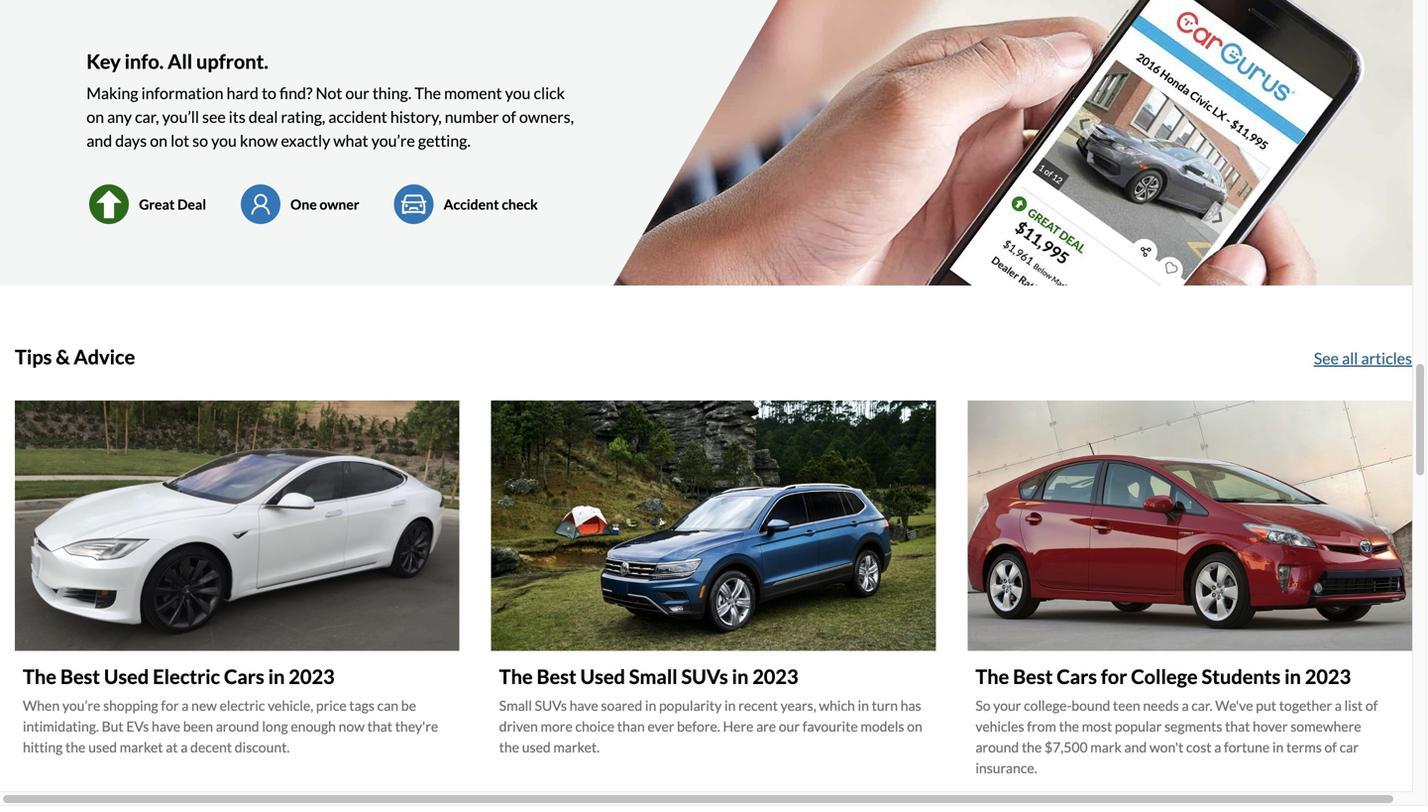 Task type: describe. For each thing, give the bounding box(es) containing it.
college
[[1132, 665, 1199, 689]]

evs
[[126, 718, 149, 735]]

so
[[193, 131, 208, 150]]

college-
[[1024, 697, 1072, 714]]

and inside "the best cars for college students in 2023 so your college-bound teen needs a car. we've put together a list of vehicles from the most popular segments that hover somewhere around the $7,500 mark and won't cost a fortune in terms of car insurance."
[[1125, 739, 1148, 756]]

list
[[1345, 697, 1364, 714]]

one owner image
[[238, 185, 284, 224]]

making
[[86, 83, 138, 103]]

around inside "the best cars for college students in 2023 so your college-bound teen needs a car. we've put together a list of vehicles from the most popular segments that hover somewhere around the $7,500 mark and won't cost a fortune in terms of car insurance."
[[976, 739, 1020, 756]]

rating,
[[281, 107, 326, 127]]

know
[[240, 131, 278, 150]]

popularity
[[659, 697, 722, 714]]

hitting
[[23, 739, 63, 756]]

check
[[502, 196, 538, 213]]

a left car.
[[1182, 697, 1190, 714]]

electric
[[220, 697, 265, 714]]

and inside key info. all upfront. making information hard to find? not our thing. the moment you click on any car, you'll see its deal rating, accident history, number of owners, and days on lot so you know exactly what you're getting.
[[86, 131, 112, 150]]

all
[[1343, 349, 1359, 368]]

a left new on the left bottom of the page
[[182, 697, 189, 714]]

2023 inside "the best cars for college students in 2023 so your college-bound teen needs a car. we've put together a list of vehicles from the most popular segments that hover somewhere around the $7,500 mark and won't cost a fortune in terms of car insurance."
[[1306, 665, 1352, 689]]

now
[[339, 718, 365, 735]]

before.
[[677, 718, 721, 735]]

the best cars for college students in 2023 image
[[968, 401, 1413, 651]]

thing.
[[373, 83, 412, 103]]

has
[[901, 697, 922, 714]]

you're inside the best used electric cars in 2023 when you're shopping for a new electric vehicle, price tags can be intimidating. but evs have been around long enough now that they're hitting the used market at a decent discount.
[[62, 697, 101, 714]]

can
[[377, 697, 399, 714]]

the for the best used small suvs in 2023
[[499, 665, 533, 689]]

have inside the best used electric cars in 2023 when you're shopping for a new electric vehicle, price tags can be intimidating. but evs have been around long enough now that they're hitting the used market at a decent discount.
[[152, 718, 181, 735]]

2023 for the best used small suvs in 2023
[[753, 665, 799, 689]]

lot
[[171, 131, 190, 150]]

car,
[[135, 107, 159, 127]]

car.
[[1192, 697, 1213, 714]]

in up recent
[[732, 665, 749, 689]]

here
[[723, 718, 754, 735]]

favourite
[[803, 718, 858, 735]]

the inside key info. all upfront. making information hard to find? not our thing. the moment you click on any car, you'll see its deal rating, accident history, number of owners, and days on lot so you know exactly what you're getting.
[[415, 83, 441, 103]]

than
[[618, 718, 645, 735]]

best for the best used small suvs in 2023
[[537, 665, 577, 689]]

insurance.
[[976, 760, 1038, 776]]

0 vertical spatial you
[[505, 83, 531, 103]]

cars inside the best used electric cars in 2023 when you're shopping for a new electric vehicle, price tags can be intimidating. but evs have been around long enough now that they're hitting the used market at a decent discount.
[[224, 665, 265, 689]]

see all articles
[[1315, 349, 1413, 368]]

the best used small suvs in 2023 image
[[492, 401, 936, 651]]

vehicle,
[[268, 697, 314, 714]]

in up here
[[725, 697, 736, 714]]

car
[[1340, 739, 1360, 756]]

have inside the best used small suvs in 2023 small suvs have soared in popularity in recent years, which in turn has driven more choice than ever before. here are our favourite models on the used market.
[[570, 697, 599, 714]]

great deal
[[139, 196, 206, 213]]

mark
[[1091, 739, 1122, 756]]

choice
[[576, 718, 615, 735]]

a left list
[[1336, 697, 1343, 714]]

great deal image
[[86, 185, 132, 224]]

won't
[[1150, 739, 1184, 756]]

turn
[[872, 697, 898, 714]]

a right cost
[[1215, 739, 1222, 756]]

0 horizontal spatial you
[[211, 131, 237, 150]]

days
[[115, 131, 147, 150]]

&
[[56, 345, 70, 369]]

the best used small suvs in 2023 small suvs have soared in popularity in recent years, which in turn has driven more choice than ever before. here are our favourite models on the used market.
[[499, 665, 923, 756]]

the up $7,500
[[1060, 718, 1080, 735]]

tags
[[349, 697, 375, 714]]

that for in
[[1226, 718, 1251, 735]]

terms
[[1287, 739, 1323, 756]]

cost
[[1187, 739, 1212, 756]]

see
[[1315, 349, 1340, 368]]

bound
[[1072, 697, 1111, 714]]

for inside "the best cars for college students in 2023 so your college-bound teen needs a car. we've put together a list of vehicles from the most popular segments that hover somewhere around the $7,500 mark and won't cost a fortune in terms of car insurance."
[[1102, 665, 1128, 689]]

key
[[86, 50, 121, 73]]

price
[[316, 697, 347, 714]]

from
[[1028, 718, 1057, 735]]

what
[[334, 131, 369, 150]]

our inside key info. all upfront. making information hard to find? not our thing. the moment you click on any car, you'll see its deal rating, accident history, number of owners, and days on lot so you know exactly what you're getting.
[[346, 83, 370, 103]]

be
[[401, 697, 416, 714]]

1 horizontal spatial small
[[629, 665, 678, 689]]

hard
[[227, 83, 259, 103]]

you'll
[[162, 107, 199, 127]]

to
[[262, 83, 277, 103]]

together
[[1280, 697, 1333, 714]]

best for the best cars for college students in 2023
[[1014, 665, 1053, 689]]

articles
[[1362, 349, 1413, 368]]

in down the 'hover'
[[1273, 739, 1285, 756]]

great
[[139, 196, 175, 213]]

used inside the best used electric cars in 2023 when you're shopping for a new electric vehicle, price tags can be intimidating. but evs have been around long enough now that they're hitting the used market at a decent discount.
[[88, 739, 117, 756]]

see
[[202, 107, 226, 127]]

find?
[[280, 83, 313, 103]]

on for key
[[150, 131, 168, 150]]

long
[[262, 718, 288, 735]]

in up ever
[[645, 697, 657, 714]]

when
[[23, 697, 60, 714]]

most
[[1082, 718, 1113, 735]]

are
[[757, 718, 777, 735]]

key info. all upfront. making information hard to find? not our thing. the moment you click on any car, you'll see its deal rating, accident history, number of owners, and days on lot so you know exactly what you're getting.
[[86, 50, 574, 150]]

advice
[[74, 345, 135, 369]]

in left 'turn'
[[858, 697, 870, 714]]

0 horizontal spatial on
[[86, 107, 104, 127]]

click
[[534, 83, 565, 103]]

decent
[[190, 739, 232, 756]]

the for the best cars for college students in 2023
[[976, 665, 1010, 689]]



Task type: locate. For each thing, give the bounding box(es) containing it.
of
[[502, 107, 516, 127], [1366, 697, 1379, 714], [1325, 739, 1338, 756]]

more
[[541, 718, 573, 735]]

0 horizontal spatial around
[[216, 718, 259, 735]]

1 horizontal spatial cars
[[1057, 665, 1098, 689]]

upfront.
[[196, 50, 269, 73]]

models
[[861, 718, 905, 735]]

1 that from the left
[[368, 718, 393, 735]]

2 vertical spatial on
[[908, 718, 923, 735]]

1 horizontal spatial for
[[1102, 665, 1128, 689]]

1 horizontal spatial 2023
[[753, 665, 799, 689]]

small up driven
[[499, 697, 532, 714]]

have up the choice
[[570, 697, 599, 714]]

for inside the best used electric cars in 2023 when you're shopping for a new electric vehicle, price tags can be intimidating. but evs have been around long enough now that they're hitting the used market at a decent discount.
[[161, 697, 179, 714]]

intimidating.
[[23, 718, 99, 735]]

years,
[[781, 697, 817, 714]]

have up at
[[152, 718, 181, 735]]

small
[[629, 665, 678, 689], [499, 697, 532, 714]]

recent
[[739, 697, 778, 714]]

the inside the best used electric cars in 2023 when you're shopping for a new electric vehicle, price tags can be intimidating. but evs have been around long enough now that they're hitting the used market at a decent discount.
[[65, 739, 86, 756]]

suvs
[[682, 665, 729, 689], [535, 697, 567, 714]]

1 horizontal spatial have
[[570, 697, 599, 714]]

1 vertical spatial suvs
[[535, 697, 567, 714]]

0 vertical spatial and
[[86, 131, 112, 150]]

1 horizontal spatial you're
[[372, 131, 415, 150]]

enough
[[291, 718, 336, 735]]

new
[[191, 697, 217, 714]]

tips
[[15, 345, 52, 369]]

info.
[[125, 50, 164, 73]]

the down from
[[1022, 739, 1042, 756]]

used for small
[[581, 665, 626, 689]]

have
[[570, 697, 599, 714], [152, 718, 181, 735]]

2 used from the left
[[581, 665, 626, 689]]

see all articles link
[[1315, 347, 1413, 370]]

you're inside key info. all upfront. making information hard to find? not our thing. the moment you click on any car, you'll see its deal rating, accident history, number of owners, and days on lot so you know exactly what you're getting.
[[372, 131, 415, 150]]

history,
[[391, 107, 442, 127]]

we've
[[1216, 697, 1254, 714]]

the up the when
[[23, 665, 56, 689]]

2 best from the left
[[537, 665, 577, 689]]

and down any
[[86, 131, 112, 150]]

electric
[[153, 665, 220, 689]]

1 vertical spatial and
[[1125, 739, 1148, 756]]

its
[[229, 107, 246, 127]]

3 best from the left
[[1014, 665, 1053, 689]]

accident
[[329, 107, 387, 127]]

our
[[346, 83, 370, 103], [779, 718, 800, 735]]

that for 2023
[[368, 718, 393, 735]]

around inside the best used electric cars in 2023 when you're shopping for a new electric vehicle, price tags can be intimidating. but evs have been around long enough now that they're hitting the used market at a decent discount.
[[216, 718, 259, 735]]

around down vehicles
[[976, 739, 1020, 756]]

the up driven
[[499, 665, 533, 689]]

somewhere
[[1291, 718, 1362, 735]]

suvs up popularity
[[682, 665, 729, 689]]

1 used from the left
[[104, 665, 149, 689]]

0 horizontal spatial cars
[[224, 665, 265, 689]]

best up college-
[[1014, 665, 1053, 689]]

the
[[1060, 718, 1080, 735], [65, 739, 86, 756], [499, 739, 520, 756], [1022, 739, 1042, 756]]

1 vertical spatial small
[[499, 697, 532, 714]]

0 horizontal spatial 2023
[[289, 665, 335, 689]]

1 vertical spatial of
[[1366, 697, 1379, 714]]

0 horizontal spatial small
[[499, 697, 532, 714]]

1 vertical spatial our
[[779, 718, 800, 735]]

0 vertical spatial of
[[502, 107, 516, 127]]

1 best from the left
[[60, 665, 100, 689]]

1 vertical spatial have
[[152, 718, 181, 735]]

around down electric
[[216, 718, 259, 735]]

on left any
[[86, 107, 104, 127]]

best for the best used electric cars in 2023
[[60, 665, 100, 689]]

needs
[[1144, 697, 1180, 714]]

not
[[316, 83, 343, 103]]

suvs up more
[[535, 697, 567, 714]]

1 vertical spatial on
[[150, 131, 168, 150]]

1 horizontal spatial used
[[522, 739, 551, 756]]

1 horizontal spatial best
[[537, 665, 577, 689]]

1 vertical spatial you're
[[62, 697, 101, 714]]

2023 up recent
[[753, 665, 799, 689]]

that inside "the best cars for college students in 2023 so your college-bound teen needs a car. we've put together a list of vehicles from the most popular segments that hover somewhere around the $7,500 mark and won't cost a fortune in terms of car insurance."
[[1226, 718, 1251, 735]]

a right at
[[181, 739, 188, 756]]

any
[[107, 107, 132, 127]]

2023 for the best used electric cars in 2023
[[289, 665, 335, 689]]

the inside the best used electric cars in 2023 when you're shopping for a new electric vehicle, price tags can be intimidating. but evs have been around long enough now that they're hitting the used market at a decent discount.
[[23, 665, 56, 689]]

2 cars from the left
[[1057, 665, 1098, 689]]

used up soared
[[581, 665, 626, 689]]

small up soared
[[629, 665, 678, 689]]

2023
[[289, 665, 335, 689], [753, 665, 799, 689], [1306, 665, 1352, 689]]

0 horizontal spatial have
[[152, 718, 181, 735]]

2 horizontal spatial of
[[1366, 697, 1379, 714]]

the up history,
[[415, 83, 441, 103]]

our inside the best used small suvs in 2023 small suvs have soared in popularity in recent years, which in turn has driven more choice than ever before. here are our favourite models on the used market.
[[779, 718, 800, 735]]

you left click
[[505, 83, 531, 103]]

1 horizontal spatial used
[[581, 665, 626, 689]]

1 horizontal spatial you
[[505, 83, 531, 103]]

that down "can"
[[368, 718, 393, 735]]

but
[[102, 718, 124, 735]]

tips & advice
[[15, 345, 135, 369]]

segments
[[1165, 718, 1223, 735]]

discount.
[[235, 739, 290, 756]]

of inside key info. all upfront. making information hard to find? not our thing. the moment you click on any car, you'll see its deal rating, accident history, number of owners, and days on lot so you know exactly what you're getting.
[[502, 107, 516, 127]]

0 horizontal spatial used
[[104, 665, 149, 689]]

and down "popular"
[[1125, 739, 1148, 756]]

0 vertical spatial around
[[216, 718, 259, 735]]

which
[[819, 697, 856, 714]]

cars inside "the best cars for college students in 2023 so your college-bound teen needs a car. we've put together a list of vehicles from the most popular segments that hover somewhere around the $7,500 mark and won't cost a fortune in terms of car insurance."
[[1057, 665, 1098, 689]]

used inside the best used electric cars in 2023 when you're shopping for a new electric vehicle, price tags can be intimidating. but evs have been around long enough now that they're hitting the used market at a decent discount.
[[104, 665, 149, 689]]

0 vertical spatial our
[[346, 83, 370, 103]]

cars up electric
[[224, 665, 265, 689]]

best inside "the best cars for college students in 2023 so your college-bound teen needs a car. we've put together a list of vehicles from the most popular segments that hover somewhere around the $7,500 mark and won't cost a fortune in terms of car insurance."
[[1014, 665, 1053, 689]]

accident check
[[444, 196, 538, 213]]

2 that from the left
[[1226, 718, 1251, 735]]

used down driven
[[522, 739, 551, 756]]

1 vertical spatial you
[[211, 131, 237, 150]]

on for the
[[908, 718, 923, 735]]

hover
[[1254, 718, 1289, 735]]

1 vertical spatial for
[[161, 697, 179, 714]]

that inside the best used electric cars in 2023 when you're shopping for a new electric vehicle, price tags can be intimidating. but evs have been around long enough now that they're hitting the used market at a decent discount.
[[368, 718, 393, 735]]

accident check image
[[391, 185, 437, 224]]

owner
[[320, 196, 360, 213]]

the down 'intimidating.'
[[65, 739, 86, 756]]

0 vertical spatial for
[[1102, 665, 1128, 689]]

0 vertical spatial have
[[570, 697, 599, 714]]

for up teen
[[1102, 665, 1128, 689]]

ever
[[648, 718, 675, 735]]

you're
[[372, 131, 415, 150], [62, 697, 101, 714]]

the down driven
[[499, 739, 520, 756]]

in inside the best used electric cars in 2023 when you're shopping for a new electric vehicle, price tags can be intimidating. but evs have been around long enough now that they're hitting the used market at a decent discount.
[[268, 665, 285, 689]]

our up accident
[[346, 83, 370, 103]]

the best used electric cars in 2023 when you're shopping for a new electric vehicle, price tags can be intimidating. but evs have been around long enough now that they're hitting the used market at a decent discount.
[[23, 665, 439, 756]]

best inside the best used small suvs in 2023 small suvs have soared in popularity in recent years, which in turn has driven more choice than ever before. here are our favourite models on the used market.
[[537, 665, 577, 689]]

1 used from the left
[[88, 739, 117, 756]]

the up "so"
[[976, 665, 1010, 689]]

2 vertical spatial of
[[1325, 739, 1338, 756]]

0 horizontal spatial you're
[[62, 697, 101, 714]]

0 horizontal spatial used
[[88, 739, 117, 756]]

number
[[445, 107, 499, 127]]

of right the number
[[502, 107, 516, 127]]

moment
[[444, 83, 502, 103]]

deal
[[249, 107, 278, 127]]

on
[[86, 107, 104, 127], [150, 131, 168, 150], [908, 718, 923, 735]]

on inside the best used small suvs in 2023 small suvs have soared in popularity in recent years, which in turn has driven more choice than ever before. here are our favourite models on the used market.
[[908, 718, 923, 735]]

1 horizontal spatial around
[[976, 739, 1020, 756]]

best up more
[[537, 665, 577, 689]]

the inside "the best cars for college students in 2023 so your college-bound teen needs a car. we've put together a list of vehicles from the most popular segments that hover somewhere around the $7,500 mark and won't cost a fortune in terms of car insurance."
[[976, 665, 1010, 689]]

2 2023 from the left
[[753, 665, 799, 689]]

you right so
[[211, 131, 237, 150]]

0 vertical spatial suvs
[[682, 665, 729, 689]]

you're down history,
[[372, 131, 415, 150]]

0 vertical spatial on
[[86, 107, 104, 127]]

1 2023 from the left
[[289, 665, 335, 689]]

all
[[168, 50, 193, 73]]

0 horizontal spatial best
[[60, 665, 100, 689]]

2023 up the together
[[1306, 665, 1352, 689]]

that
[[368, 718, 393, 735], [1226, 718, 1251, 735]]

on down has
[[908, 718, 923, 735]]

$7,500
[[1045, 739, 1088, 756]]

0 vertical spatial small
[[629, 665, 678, 689]]

at
[[166, 739, 178, 756]]

used inside the best used small suvs in 2023 small suvs have soared in popularity in recent years, which in turn has driven more choice than ever before. here are our favourite models on the used market.
[[522, 739, 551, 756]]

that down the we've
[[1226, 718, 1251, 735]]

0 horizontal spatial for
[[161, 697, 179, 714]]

0 vertical spatial you're
[[372, 131, 415, 150]]

0 horizontal spatial suvs
[[535, 697, 567, 714]]

on left lot
[[150, 131, 168, 150]]

2023 inside the best used electric cars in 2023 when you're shopping for a new electric vehicle, price tags can be intimidating. but evs have been around long enough now that they're hitting the used market at a decent discount.
[[289, 665, 335, 689]]

1 horizontal spatial on
[[150, 131, 168, 150]]

0 horizontal spatial of
[[502, 107, 516, 127]]

accident
[[444, 196, 499, 213]]

1 cars from the left
[[224, 665, 265, 689]]

0 horizontal spatial our
[[346, 83, 370, 103]]

they're
[[395, 718, 439, 735]]

used down but at the left of page
[[88, 739, 117, 756]]

put
[[1257, 697, 1277, 714]]

fortune
[[1225, 739, 1271, 756]]

popular
[[1115, 718, 1162, 735]]

one owner
[[291, 196, 360, 213]]

the
[[415, 83, 441, 103], [23, 665, 56, 689], [499, 665, 533, 689], [976, 665, 1010, 689]]

our down years,
[[779, 718, 800, 735]]

so
[[976, 697, 991, 714]]

2023 inside the best used small suvs in 2023 small suvs have soared in popularity in recent years, which in turn has driven more choice than ever before. here are our favourite models on the used market.
[[753, 665, 799, 689]]

teen
[[1114, 697, 1141, 714]]

market
[[120, 739, 163, 756]]

best
[[60, 665, 100, 689], [537, 665, 577, 689], [1014, 665, 1053, 689]]

best up 'intimidating.'
[[60, 665, 100, 689]]

you
[[505, 83, 531, 103], [211, 131, 237, 150]]

0 horizontal spatial and
[[86, 131, 112, 150]]

used up the shopping
[[104, 665, 149, 689]]

used
[[104, 665, 149, 689], [581, 665, 626, 689]]

students
[[1202, 665, 1281, 689]]

1 horizontal spatial of
[[1325, 739, 1338, 756]]

soared
[[601, 697, 643, 714]]

2 used from the left
[[522, 739, 551, 756]]

used
[[88, 739, 117, 756], [522, 739, 551, 756]]

been
[[183, 718, 213, 735]]

1 horizontal spatial suvs
[[682, 665, 729, 689]]

used for electric
[[104, 665, 149, 689]]

vehicles
[[976, 718, 1025, 735]]

cars up bound at the right bottom of page
[[1057, 665, 1098, 689]]

one
[[291, 196, 317, 213]]

in
[[268, 665, 285, 689], [732, 665, 749, 689], [1285, 665, 1302, 689], [645, 697, 657, 714], [725, 697, 736, 714], [858, 697, 870, 714], [1273, 739, 1285, 756]]

2 horizontal spatial on
[[908, 718, 923, 735]]

exactly
[[281, 131, 331, 150]]

the for the best used electric cars in 2023
[[23, 665, 56, 689]]

for down electric
[[161, 697, 179, 714]]

the inside the best used small suvs in 2023 small suvs have soared in popularity in recent years, which in turn has driven more choice than ever before. here are our favourite models on the used market.
[[499, 739, 520, 756]]

2 horizontal spatial best
[[1014, 665, 1053, 689]]

market.
[[554, 739, 600, 756]]

and
[[86, 131, 112, 150], [1125, 739, 1148, 756]]

3 2023 from the left
[[1306, 665, 1352, 689]]

best inside the best used electric cars in 2023 when you're shopping for a new electric vehicle, price tags can be intimidating. but evs have been around long enough now that they're hitting the used market at a decent discount.
[[60, 665, 100, 689]]

the best used electric cars in 2023 image
[[15, 401, 460, 651]]

1 vertical spatial around
[[976, 739, 1020, 756]]

shopping
[[103, 697, 158, 714]]

1 horizontal spatial and
[[1125, 739, 1148, 756]]

in up vehicle,
[[268, 665, 285, 689]]

1 horizontal spatial that
[[1226, 718, 1251, 735]]

0 horizontal spatial that
[[368, 718, 393, 735]]

used inside the best used small suvs in 2023 small suvs have soared in popularity in recent years, which in turn has driven more choice than ever before. here are our favourite models on the used market.
[[581, 665, 626, 689]]

of right list
[[1366, 697, 1379, 714]]

2 horizontal spatial 2023
[[1306, 665, 1352, 689]]

of left car
[[1325, 739, 1338, 756]]

the inside the best used small suvs in 2023 small suvs have soared in popularity in recent years, which in turn has driven more choice than ever before. here are our favourite models on the used market.
[[499, 665, 533, 689]]

1 horizontal spatial our
[[779, 718, 800, 735]]

you're up 'intimidating.'
[[62, 697, 101, 714]]

information
[[141, 83, 224, 103]]

in up the together
[[1285, 665, 1302, 689]]

2023 up price
[[289, 665, 335, 689]]



Task type: vqa. For each thing, say whether or not it's contained in the screenshot.
Arrival associated with first "liquid carbon metallic 2024 acura mdx sh-awd with advance package suv / crossover all-wheel drive automatic" image from right
no



